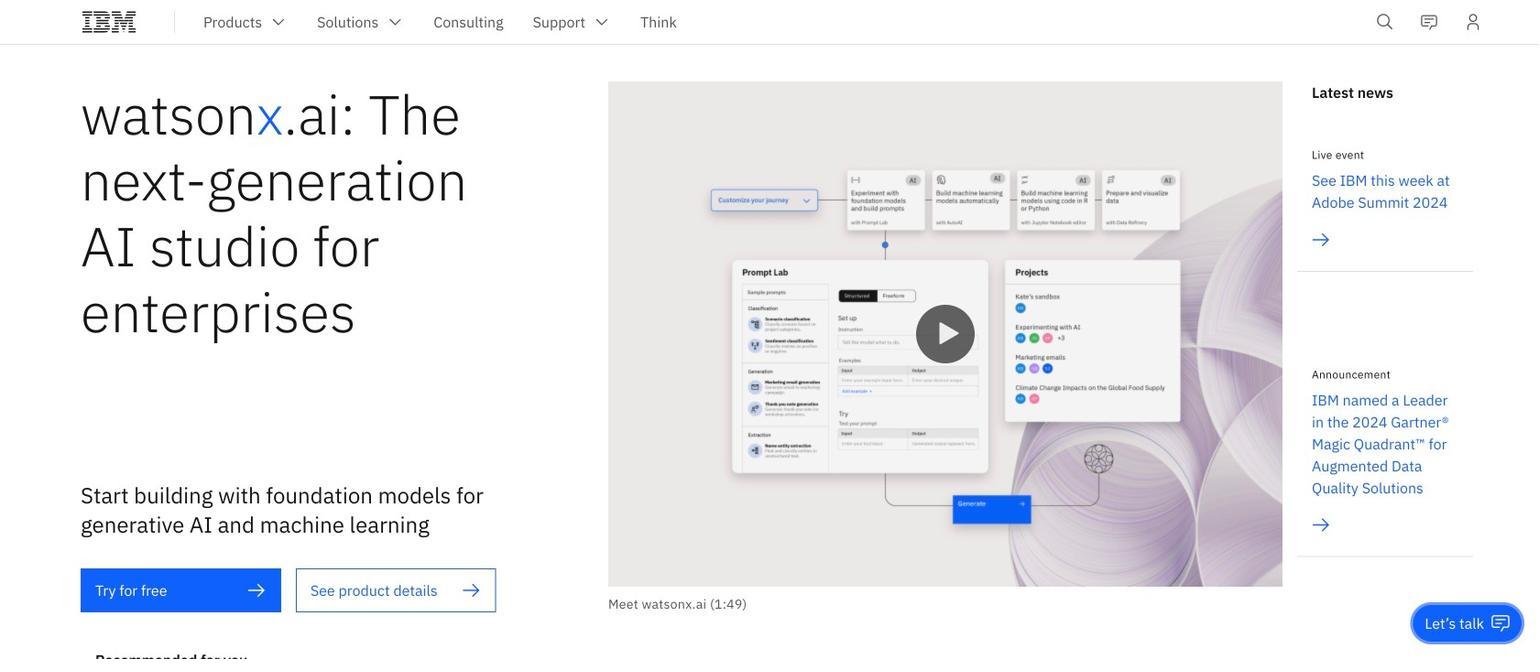 Task type: describe. For each thing, give the bounding box(es) containing it.
let's talk element
[[1425, 614, 1484, 634]]



